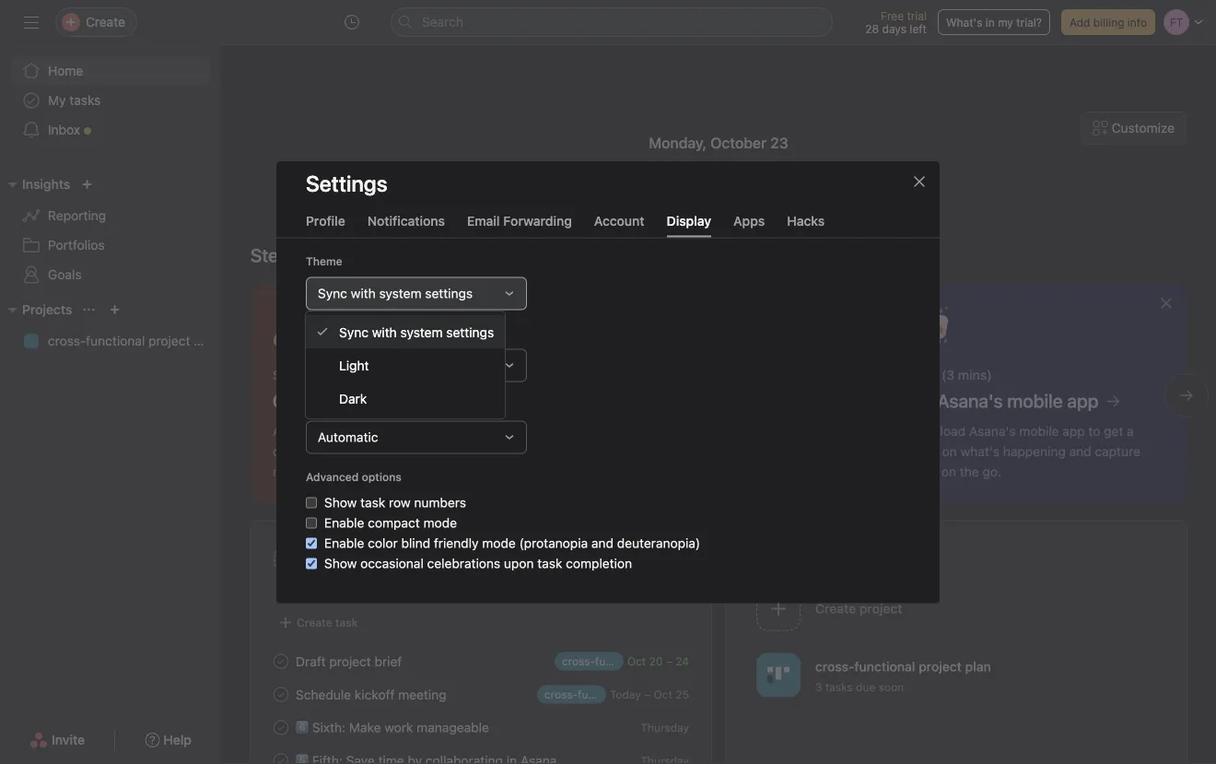 Task type: describe. For each thing, give the bounding box(es) containing it.
close image
[[913, 174, 927, 189]]

days
[[883, 22, 907, 35]]

week
[[389, 398, 417, 411]]

account button
[[594, 213, 645, 237]]

first
[[306, 398, 330, 411]]

reporting link
[[11, 201, 210, 230]]

add billing info button
[[1062, 9, 1156, 35]]

insights
[[22, 177, 70, 192]]

hacks button
[[787, 213, 825, 237]]

sync with system settings inside dropdown button
[[318, 286, 473, 301]]

2 horizontal spatial task
[[538, 556, 563, 571]]

enable for enable compact mode
[[324, 515, 365, 530]]

october
[[711, 134, 767, 152]]

my tasks link
[[11, 86, 210, 115]]

cross- for cross-functional project plan
[[48, 333, 86, 348]]

system inside dropdown button
[[379, 286, 422, 301]]

completed checkbox for draft
[[270, 650, 292, 672]]

soon
[[879, 681, 904, 693]]

the
[[369, 398, 386, 411]]

customize
[[1112, 120, 1175, 135]]

1 horizontal spatial oct
[[654, 688, 673, 701]]

advanced options
[[306, 470, 402, 483]]

Enable color blind friendly mode (protanopia and deuteranopia) checkbox
[[306, 538, 317, 549]]

steps
[[251, 244, 299, 266]]

completed image for schedule
[[270, 683, 292, 706]]

create task button
[[274, 610, 363, 636]]

settings
[[306, 170, 388, 196]]

light link
[[306, 348, 505, 382]]

what's in my trial?
[[947, 16, 1042, 29]]

0 horizontal spatial oct
[[628, 655, 646, 668]]

create project link
[[749, 581, 1165, 640]]

in
[[986, 16, 995, 29]]

what's
[[947, 16, 983, 29]]

create project
[[816, 601, 903, 616]]

invite button
[[18, 724, 97, 757]]

manageable
[[417, 720, 489, 735]]

goals
[[48, 267, 82, 282]]

account
[[594, 213, 645, 228]]

billing
[[1094, 16, 1125, 29]]

my
[[998, 16, 1014, 29]]

apps button
[[734, 213, 765, 237]]

email forwarding
[[467, 213, 572, 228]]

completion
[[566, 556, 632, 571]]

plan for cross-functional project plan 3 tasks due soon
[[966, 659, 992, 674]]

profile button
[[306, 213, 345, 237]]

of
[[355, 398, 366, 411]]

home link
[[11, 56, 210, 86]]

28
[[866, 22, 880, 35]]

advanced
[[306, 470, 359, 483]]

projects element
[[0, 293, 221, 359]]

row
[[389, 495, 411, 510]]

oct 20 – 24
[[628, 655, 689, 668]]

occasional
[[361, 556, 424, 571]]

monday, october 23 good morning, funky
[[584, 134, 854, 192]]

completed checkbox for schedule
[[270, 683, 292, 706]]

show for show task row numbers
[[324, 495, 357, 510]]

upon
[[504, 556, 534, 571]]

make
[[349, 720, 381, 735]]

1 vertical spatial settings
[[446, 324, 494, 339]]

apps
[[734, 213, 765, 228]]

celebrations
[[427, 556, 501, 571]]

schedule kickoff meeting
[[296, 687, 447, 702]]

blind
[[401, 535, 431, 551]]

my tasks
[[48, 93, 101, 108]]

up
[[794, 233, 809, 248]]

display button
[[667, 213, 712, 237]]

enable compact mode
[[324, 515, 457, 530]]

functional for cross-functional project plan 3 tasks due soon
[[855, 659, 916, 674]]

cross- for cross-functional project plan 3 tasks due soon
[[816, 659, 855, 674]]

thursday
[[641, 721, 689, 734]]

1 vertical spatial system
[[401, 324, 443, 339]]

create task
[[297, 616, 358, 629]]

4 completed checkbox from the top
[[270, 750, 292, 764]]

with inside sync with system settings link
[[372, 324, 397, 339]]

search list box
[[391, 7, 833, 37]]

automatic
[[318, 429, 378, 445]]

scroll card carousel right image
[[1180, 388, 1195, 403]]

cross-functional project plan
[[48, 333, 219, 348]]

meeting
[[398, 687, 447, 702]]

info
[[1128, 16, 1148, 29]]

draft
[[296, 654, 326, 669]]

thursday button
[[641, 721, 689, 734]]

6️⃣ sixth: make work manageable
[[296, 720, 489, 735]]

completed checkbox for 6️⃣
[[270, 717, 292, 739]]

0 horizontal spatial to
[[303, 244, 319, 266]]

morning,
[[661, 157, 770, 192]]

add profile photo image
[[274, 536, 318, 581]]

completed image for draft
[[270, 650, 292, 672]]

deuteranopia)
[[617, 535, 701, 551]]

language
[[306, 327, 358, 339]]



Task type: vqa. For each thing, say whether or not it's contained in the screenshot.
/
no



Task type: locate. For each thing, give the bounding box(es) containing it.
sync
[[318, 286, 347, 301], [339, 324, 369, 339]]

color
[[368, 535, 398, 551]]

Enable compact mode checkbox
[[306, 517, 317, 528]]

enable for enable color blind friendly mode (protanopia and deuteranopia)
[[324, 535, 365, 551]]

task for show task row numbers
[[361, 495, 386, 510]]

0 horizontal spatial –
[[644, 688, 651, 701]]

free trial 28 days left
[[866, 9, 927, 35]]

1 horizontal spatial mode
[[482, 535, 516, 551]]

day
[[333, 398, 352, 411]]

system up sync with system settings link
[[379, 286, 422, 301]]

Show occasional celebrations upon task completion checkbox
[[306, 558, 317, 569]]

schedule
[[296, 687, 351, 702]]

sync down theme
[[318, 286, 347, 301]]

dark
[[339, 391, 367, 406]]

2 show from the top
[[324, 556, 357, 571]]

my
[[48, 93, 66, 108]]

enable color blind friendly mode (protanopia and deuteranopia)
[[324, 535, 701, 551]]

0 vertical spatial task
[[361, 495, 386, 510]]

sync with system settings link
[[306, 315, 505, 348]]

completed image
[[270, 650, 292, 672], [270, 683, 292, 706], [270, 750, 292, 764]]

completed checkbox down completed icon on the bottom
[[270, 750, 292, 764]]

cross- up 3
[[816, 659, 855, 674]]

good
[[584, 157, 654, 192]]

home
[[48, 63, 83, 78]]

numbers
[[414, 495, 466, 510]]

trial
[[907, 9, 927, 22]]

email forwarding button
[[467, 213, 572, 237]]

inbox link
[[11, 115, 210, 145]]

0 horizontal spatial task
[[335, 616, 358, 629]]

hide sidebar image
[[24, 15, 39, 29]]

0 vertical spatial mode
[[424, 515, 457, 530]]

task right create on the left
[[335, 616, 358, 629]]

brief
[[375, 654, 402, 669]]

board image
[[768, 664, 790, 686]]

0 vertical spatial enable
[[324, 515, 365, 530]]

0 vertical spatial show
[[324, 495, 357, 510]]

tasks right 3
[[826, 681, 853, 693]]

2 horizontal spatial project
[[919, 659, 962, 674]]

cross- down projects at the left of the page
[[48, 333, 86, 348]]

completed image
[[270, 717, 292, 739]]

1 vertical spatial task
[[538, 556, 563, 571]]

project down goals link at the left of page
[[148, 333, 190, 348]]

project down create project link
[[919, 659, 962, 674]]

search
[[422, 14, 464, 29]]

show for show occasional celebrations upon task completion
[[324, 556, 357, 571]]

functional inside the cross-functional project plan 3 tasks due soon
[[855, 659, 916, 674]]

1 vertical spatial with
[[372, 324, 397, 339]]

oct left 20
[[628, 655, 646, 668]]

sync with system settings up light link
[[339, 324, 494, 339]]

sync with system settings button
[[306, 277, 527, 310]]

add billing info
[[1070, 16, 1148, 29]]

1 vertical spatial sync with system settings
[[339, 324, 494, 339]]

with up light link
[[372, 324, 397, 339]]

project left the brief
[[329, 654, 371, 669]]

mode down the numbers
[[424, 515, 457, 530]]

cross-functional project plan 3 tasks due soon
[[816, 659, 992, 693]]

system
[[379, 286, 422, 301], [401, 324, 443, 339]]

functional up soon
[[855, 659, 916, 674]]

settings up sync with system settings link
[[425, 286, 473, 301]]

1 completed checkbox from the top
[[270, 650, 292, 672]]

light
[[339, 357, 369, 373]]

show down "advanced"
[[324, 495, 357, 510]]

to down profile button at top
[[303, 244, 319, 266]]

0 vertical spatial sync with system settings
[[318, 286, 473, 301]]

1 horizontal spatial functional
[[855, 659, 916, 674]]

create
[[297, 616, 332, 629]]

0 vertical spatial with
[[351, 286, 376, 301]]

invite
[[52, 732, 85, 748]]

settings down sync with system settings dropdown button
[[446, 324, 494, 339]]

functional inside cross-functional project plan link
[[86, 333, 145, 348]]

forwarding
[[503, 213, 572, 228]]

projects button
[[0, 299, 72, 321]]

0 horizontal spatial functional
[[86, 333, 145, 348]]

0 vertical spatial oct
[[628, 655, 646, 668]]

1 vertical spatial tasks
[[826, 681, 853, 693]]

due
[[856, 681, 876, 693]]

sync with system settings
[[318, 286, 473, 301], [339, 324, 494, 339]]

settings inside dropdown button
[[425, 286, 473, 301]]

1 vertical spatial enable
[[324, 535, 365, 551]]

notifications
[[368, 213, 445, 228]]

2 completed checkbox from the top
[[270, 683, 292, 706]]

options
[[362, 470, 402, 483]]

completed checkbox left draft
[[270, 650, 292, 672]]

to down apps
[[748, 233, 760, 248]]

functional down goals link at the left of page
[[86, 333, 145, 348]]

system up light link
[[401, 324, 443, 339]]

beginner 4 more to level up
[[634, 232, 809, 249]]

functional
[[86, 333, 145, 348], [855, 659, 916, 674]]

profile
[[306, 213, 345, 228]]

– right the today
[[644, 688, 651, 701]]

6️⃣
[[296, 720, 309, 735]]

project for cross-functional project plan
[[148, 333, 190, 348]]

3 completed image from the top
[[270, 750, 292, 764]]

2 vertical spatial task
[[335, 616, 358, 629]]

project for cross-functional project plan 3 tasks due soon
[[919, 659, 962, 674]]

Show task row numbers checkbox
[[306, 497, 317, 508]]

sync up light
[[339, 324, 369, 339]]

kickoff
[[355, 687, 395, 702]]

1 horizontal spatial tasks
[[826, 681, 853, 693]]

work
[[385, 720, 413, 735]]

0 vertical spatial cross-
[[48, 333, 86, 348]]

project
[[148, 333, 190, 348], [329, 654, 371, 669], [919, 659, 962, 674]]

task for create task
[[335, 616, 358, 629]]

0 horizontal spatial project
[[148, 333, 190, 348]]

tasks right my
[[69, 93, 101, 108]]

1 vertical spatial functional
[[855, 659, 916, 674]]

customize button
[[1082, 112, 1187, 145]]

0 vertical spatial system
[[379, 286, 422, 301]]

0 horizontal spatial tasks
[[69, 93, 101, 108]]

23
[[771, 134, 789, 152]]

20
[[650, 655, 663, 668]]

2 completed image from the top
[[270, 683, 292, 706]]

completed checkbox up completed icon on the bottom
[[270, 683, 292, 706]]

1 completed image from the top
[[270, 650, 292, 672]]

4
[[703, 233, 711, 248]]

0 vertical spatial –
[[666, 655, 673, 668]]

0 vertical spatial completed image
[[270, 650, 292, 672]]

1 vertical spatial plan
[[966, 659, 992, 674]]

1 enable from the top
[[324, 515, 365, 530]]

project inside cross-functional project plan link
[[148, 333, 190, 348]]

add
[[1070, 16, 1091, 29]]

free
[[881, 9, 904, 22]]

1 vertical spatial mode
[[482, 535, 516, 551]]

3
[[816, 681, 823, 693]]

tasks inside the cross-functional project plan 3 tasks due soon
[[826, 681, 853, 693]]

0 vertical spatial settings
[[425, 286, 473, 301]]

completed checkbox left 6️⃣
[[270, 717, 292, 739]]

draft project brief
[[296, 654, 402, 669]]

25
[[676, 688, 689, 701]]

my tasks
[[333, 546, 407, 567]]

1 horizontal spatial –
[[666, 655, 673, 668]]

0 horizontal spatial cross-
[[48, 333, 86, 348]]

1 horizontal spatial cross-
[[816, 659, 855, 674]]

plan inside the cross-functional project plan 3 tasks due soon
[[966, 659, 992, 674]]

3 completed checkbox from the top
[[270, 717, 292, 739]]

cross- inside the cross-functional project plan 3 tasks due soon
[[816, 659, 855, 674]]

automatic button
[[306, 421, 527, 454]]

task left row
[[361, 495, 386, 510]]

goals link
[[11, 260, 210, 289]]

0 vertical spatial plan
[[194, 333, 219, 348]]

to inside 'beginner 4 more to level up'
[[748, 233, 760, 248]]

sync with system settings up sync with system settings link
[[318, 286, 473, 301]]

enable
[[324, 515, 365, 530], [324, 535, 365, 551]]

1 horizontal spatial to
[[748, 233, 760, 248]]

completed image up completed icon on the bottom
[[270, 683, 292, 706]]

1 horizontal spatial plan
[[966, 659, 992, 674]]

insights element
[[0, 168, 221, 293]]

global element
[[0, 45, 221, 156]]

2 enable from the top
[[324, 535, 365, 551]]

1 vertical spatial oct
[[654, 688, 673, 701]]

cross- inside projects element
[[48, 333, 86, 348]]

1 vertical spatial –
[[644, 688, 651, 701]]

show right show occasional celebrations upon task completion checkbox
[[324, 556, 357, 571]]

0 vertical spatial tasks
[[69, 93, 101, 108]]

what's in my trial? button
[[938, 9, 1051, 35]]

portfolios link
[[11, 230, 210, 260]]

projects
[[22, 302, 72, 317]]

get started
[[324, 244, 415, 266]]

1 vertical spatial cross-
[[816, 659, 855, 674]]

1 horizontal spatial project
[[329, 654, 371, 669]]

mode up upon
[[482, 535, 516, 551]]

settings
[[425, 286, 473, 301], [446, 324, 494, 339]]

oct
[[628, 655, 646, 668], [654, 688, 673, 701]]

completed image down completed icon on the bottom
[[270, 750, 292, 764]]

to
[[748, 233, 760, 248], [303, 244, 319, 266]]

24
[[676, 655, 689, 668]]

cross-functional project plan link
[[11, 326, 219, 356]]

1 vertical spatial sync
[[339, 324, 369, 339]]

enable right enable color blind friendly mode (protanopia and deuteranopia) checkbox
[[324, 535, 365, 551]]

beginner
[[634, 232, 695, 249]]

enable right enable compact mode checkbox
[[324, 515, 365, 530]]

oct left 25
[[654, 688, 673, 701]]

mode
[[424, 515, 457, 530], [482, 535, 516, 551]]

reporting
[[48, 208, 106, 223]]

1 vertical spatial completed image
[[270, 683, 292, 706]]

plan inside projects element
[[194, 333, 219, 348]]

2 vertical spatial completed image
[[270, 750, 292, 764]]

0 horizontal spatial plan
[[194, 333, 219, 348]]

dark link
[[306, 382, 505, 415]]

functional for cross-functional project plan
[[86, 333, 145, 348]]

friendly
[[434, 535, 479, 551]]

0 vertical spatial sync
[[318, 286, 347, 301]]

with down get started
[[351, 286, 376, 301]]

inbox
[[48, 122, 80, 137]]

show occasional celebrations upon task completion
[[324, 556, 632, 571]]

with
[[351, 286, 376, 301], [372, 324, 397, 339]]

tasks
[[69, 93, 101, 108], [826, 681, 853, 693]]

1 show from the top
[[324, 495, 357, 510]]

task down (protanopia
[[538, 556, 563, 571]]

plan for cross-functional project plan
[[194, 333, 219, 348]]

today – oct 25
[[610, 688, 689, 701]]

0 horizontal spatial mode
[[424, 515, 457, 530]]

task inside create task button
[[335, 616, 358, 629]]

sync inside dropdown button
[[318, 286, 347, 301]]

search button
[[391, 7, 833, 37]]

Completed checkbox
[[270, 650, 292, 672], [270, 683, 292, 706], [270, 717, 292, 739], [270, 750, 292, 764]]

steps to get started
[[251, 244, 415, 266]]

project inside the cross-functional project plan 3 tasks due soon
[[919, 659, 962, 674]]

1 horizontal spatial task
[[361, 495, 386, 510]]

1 vertical spatial show
[[324, 556, 357, 571]]

completed image left draft
[[270, 650, 292, 672]]

show task row numbers
[[324, 495, 466, 510]]

my tasks link
[[333, 544, 689, 570]]

– left 24
[[666, 655, 673, 668]]

0 vertical spatial functional
[[86, 333, 145, 348]]

with inside sync with system settings dropdown button
[[351, 286, 376, 301]]

tasks inside global element
[[69, 93, 101, 108]]



